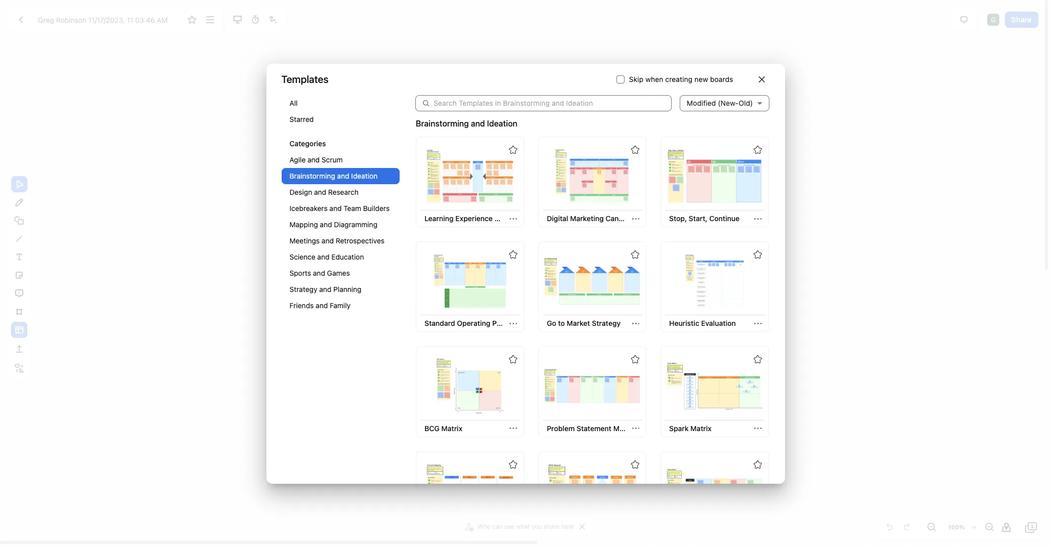 Task type: locate. For each thing, give the bounding box(es) containing it.
star this whiteboard image inside 'card for template outcome mapping' element
[[509, 461, 517, 469]]

templates image
[[13, 324, 25, 336]]

learning
[[425, 214, 454, 223]]

thumbnail for bcg matrix image
[[422, 358, 518, 415]]

canvas for digital marketing canvas
[[606, 214, 630, 223]]

star this whiteboard image
[[186, 14, 198, 26], [509, 146, 517, 154], [631, 146, 639, 154], [509, 251, 517, 259], [754, 251, 762, 259], [631, 356, 639, 364], [631, 461, 639, 469], [754, 461, 762, 469]]

star this whiteboard image inside card for template heuristic evaluation 'element'
[[754, 251, 762, 259]]

evaluation
[[701, 319, 736, 328]]

0 vertical spatial brainstorming
[[416, 119, 469, 128]]

standard operating procedure
[[425, 319, 527, 328]]

start,
[[689, 214, 708, 223]]

matrix right bcg
[[441, 425, 463, 433]]

1 horizontal spatial canvas
[[606, 214, 630, 223]]

thumbnail for heuristic evaluation image
[[667, 253, 763, 310]]

1 vertical spatial brainstorming and ideation
[[290, 172, 378, 180]]

brainstorming and ideation status
[[416, 117, 518, 129]]

design
[[290, 188, 312, 196]]

mapping
[[290, 220, 318, 229]]

thumbnail for standard operating procedure image
[[422, 253, 518, 310]]

when
[[646, 75, 664, 83]]

templates
[[281, 73, 329, 85]]

star this whiteboard image inside "card for template stop, start, continue" element
[[754, 146, 762, 154]]

0 horizontal spatial matrix
[[441, 425, 463, 433]]

more options for standard operating procedure image
[[510, 320, 517, 328]]

1 vertical spatial ideation
[[351, 172, 378, 180]]

meetings and retrospectives
[[290, 236, 385, 245]]

categories
[[290, 139, 326, 148]]

go to market strategy button
[[543, 316, 625, 332]]

digital marketing canvas button
[[543, 211, 630, 227]]

strategy
[[290, 285, 317, 294], [592, 319, 621, 328]]

canvas right experience
[[495, 214, 519, 223]]

games
[[327, 269, 350, 277]]

modified (new-old) button
[[680, 87, 769, 120]]

card for template standard operating procedure element
[[416, 242, 527, 333]]

who
[[478, 523, 491, 531]]

skip when creating new boards
[[629, 75, 733, 83]]

2 matrix from the left
[[691, 425, 712, 433]]

card for template heuristic evaluation element
[[661, 242, 769, 333]]

research
[[328, 188, 359, 196]]

digital
[[547, 214, 568, 223]]

0 vertical spatial brainstorming and ideation
[[416, 119, 518, 128]]

matrix right spark
[[691, 425, 712, 433]]

100
[[949, 524, 960, 531]]

matrix inside button
[[441, 425, 463, 433]]

problem
[[547, 425, 575, 433]]

1 horizontal spatial brainstorming and ideation
[[416, 119, 518, 128]]

go
[[547, 319, 556, 328]]

1 vertical spatial brainstorming
[[290, 172, 335, 180]]

and
[[471, 119, 485, 128], [308, 155, 320, 164], [337, 172, 349, 180], [314, 188, 326, 196], [330, 204, 342, 213], [320, 220, 332, 229], [322, 236, 334, 245], [317, 253, 330, 261], [313, 269, 325, 277], [319, 285, 332, 294], [316, 301, 328, 310]]

thumbnail for outcome mapping image
[[422, 463, 518, 520]]

more options for digital marketing canvas image
[[632, 215, 640, 223]]

ideation
[[487, 119, 518, 128], [351, 172, 378, 180]]

planning
[[333, 285, 362, 294]]

star this whiteboard image
[[754, 146, 762, 154], [631, 251, 639, 259], [509, 356, 517, 364], [754, 356, 762, 364], [509, 461, 517, 469]]

canvas
[[495, 214, 519, 223], [606, 214, 630, 223]]

brainstorming
[[416, 119, 469, 128], [290, 172, 335, 180]]

matrix
[[441, 425, 463, 433], [691, 425, 712, 433]]

upload pdfs and images image
[[13, 343, 25, 355]]

1 canvas from the left
[[495, 214, 519, 223]]

problem statement map button
[[543, 421, 630, 437]]

zoom out image
[[926, 522, 938, 534]]

agile and scrum
[[290, 155, 343, 164]]

star this whiteboard image inside card for template bcg matrix element
[[509, 356, 517, 364]]

spark matrix
[[669, 425, 712, 433]]

0 horizontal spatial canvas
[[495, 214, 519, 223]]

diagramming
[[334, 220, 378, 229]]

team
[[344, 204, 361, 213]]

agile
[[290, 155, 306, 164]]

procedure
[[492, 319, 527, 328]]

2 canvas from the left
[[606, 214, 630, 223]]

market
[[567, 319, 590, 328]]

0 horizontal spatial brainstorming
[[290, 172, 335, 180]]

education
[[332, 253, 364, 261]]

card for template outcome mapping element
[[416, 452, 524, 543]]

matrix inside 'button'
[[691, 425, 712, 433]]

mapping and diagramming
[[290, 220, 378, 229]]

more options for bcg matrix image
[[510, 425, 517, 433]]

builders
[[363, 204, 390, 213]]

thumbnail for learning experience canvas image
[[422, 148, 518, 204]]

star this whiteboard image for bcg matrix
[[509, 356, 517, 364]]

starred
[[290, 115, 314, 123]]

spark matrix button
[[665, 421, 716, 437]]

strategy up friends
[[290, 285, 317, 294]]

0 vertical spatial strategy
[[290, 285, 317, 294]]

1 vertical spatial strategy
[[592, 319, 621, 328]]

stop, start, continue
[[669, 214, 740, 223]]

friends and family
[[290, 301, 351, 310]]

1 horizontal spatial brainstorming
[[416, 119, 469, 128]]

strategy right "market"
[[592, 319, 621, 328]]

thumbnail for sipoc diagram image
[[544, 463, 641, 520]]

brainstorming and ideation inside categories element
[[290, 172, 378, 180]]

present image
[[231, 14, 243, 26]]

1 horizontal spatial ideation
[[487, 119, 518, 128]]

what
[[516, 523, 530, 531]]

1 matrix from the left
[[441, 425, 463, 433]]

scrum
[[322, 155, 343, 164]]

0 horizontal spatial brainstorming and ideation
[[290, 172, 378, 180]]

problem statement map
[[547, 425, 628, 433]]

science and education
[[290, 253, 364, 261]]

dashboard image
[[15, 14, 27, 26]]

experience
[[456, 214, 493, 223]]

strategy and planning
[[290, 285, 362, 294]]

skip
[[629, 75, 644, 83]]

share
[[1012, 15, 1032, 24]]

ideation inside categories element
[[351, 172, 378, 180]]

0 vertical spatial ideation
[[487, 119, 518, 128]]

1 horizontal spatial strategy
[[592, 319, 621, 328]]

here
[[561, 523, 574, 531]]

star this whiteboard image inside card for template vision board element
[[754, 461, 762, 469]]

stop,
[[669, 214, 687, 223]]

0 horizontal spatial strategy
[[290, 285, 317, 294]]

1 horizontal spatial matrix
[[691, 425, 712, 433]]

matrix for bcg matrix
[[441, 425, 463, 433]]

operating
[[457, 319, 491, 328]]

laser image
[[267, 14, 279, 26]]

share
[[544, 523, 560, 531]]

0 horizontal spatial ideation
[[351, 172, 378, 180]]

brainstorming and ideation
[[416, 119, 518, 128], [290, 172, 378, 180]]

comment panel image
[[958, 14, 970, 26]]

canvas left more options for digital marketing canvas image
[[606, 214, 630, 223]]

who can see what you share here
[[478, 523, 574, 531]]

digital marketing canvas
[[547, 214, 630, 223]]

more options image
[[204, 14, 216, 26]]

heuristic evaluation button
[[665, 316, 740, 332]]

share button
[[1005, 12, 1039, 28]]

more options for learning experience canvas image
[[510, 215, 517, 223]]

star this whiteboard image inside card for template go to market strategy element
[[631, 251, 639, 259]]



Task type: vqa. For each thing, say whether or not it's contained in the screenshot.
what
yes



Task type: describe. For each thing, give the bounding box(es) containing it.
standard
[[425, 319, 455, 328]]

learning experience canvas
[[425, 214, 519, 223]]

creating
[[665, 75, 693, 83]]

icebreakers and team builders
[[290, 204, 390, 213]]

heuristic evaluation
[[669, 319, 736, 328]]

card for template learning experience canvas element
[[416, 137, 524, 227]]

continue
[[710, 214, 740, 223]]

map
[[613, 425, 628, 433]]

card for template spark matrix element
[[661, 347, 769, 438]]

brainstorming inside status
[[416, 119, 469, 128]]

boards
[[710, 75, 733, 83]]

heuristic
[[669, 319, 700, 328]]

card for template sipoc diagram element
[[538, 452, 647, 543]]

who can see what you share here button
[[464, 520, 577, 535]]

pages image
[[1026, 522, 1038, 534]]

bcg matrix button
[[421, 421, 467, 437]]

thumbnail for stop, start, continue image
[[667, 148, 763, 204]]

thumbnail for go to market strategy image
[[544, 253, 641, 310]]

thumbnail for digital marketing canvas image
[[544, 148, 641, 204]]

go to market strategy
[[547, 319, 621, 328]]

star this whiteboard image for stop, start, continue
[[754, 146, 762, 154]]

categories element
[[281, 95, 400, 324]]

strategy inside button
[[592, 319, 621, 328]]

standard operating procedure button
[[421, 316, 527, 332]]

you
[[532, 523, 542, 531]]

more tools image
[[13, 363, 25, 375]]

zoom in image
[[983, 522, 996, 534]]

science
[[290, 253, 316, 261]]

modified (new-old)
[[687, 99, 753, 107]]

and inside status
[[471, 119, 485, 128]]

meetings
[[290, 236, 320, 245]]

brainstorming inside categories element
[[290, 172, 335, 180]]

star this whiteboard image for go to market strategy
[[631, 251, 639, 259]]

timer image
[[249, 14, 261, 26]]

retrospectives
[[336, 236, 385, 245]]

%
[[960, 524, 965, 531]]

canvas for learning experience canvas
[[495, 214, 519, 223]]

family
[[330, 301, 351, 310]]

marketing
[[570, 214, 604, 223]]

card for template stop, start, continue element
[[661, 137, 769, 227]]

can
[[492, 523, 503, 531]]

matrix for spark matrix
[[691, 425, 712, 433]]

sports
[[290, 269, 311, 277]]

(new-
[[718, 99, 739, 107]]

stop, start, continue button
[[665, 211, 744, 227]]

more options for heuristic evaluation image
[[754, 320, 762, 328]]

star this whiteboard image inside card for template sipoc diagram element
[[631, 461, 639, 469]]

bcg
[[425, 425, 440, 433]]

more options for spark matrix image
[[754, 425, 762, 433]]

more options for go to market strategy image
[[632, 320, 640, 328]]

star this whiteboard image inside card for template digital marketing canvas element
[[631, 146, 639, 154]]

learning experience canvas button
[[421, 211, 519, 227]]

to
[[558, 319, 565, 328]]

spark
[[669, 425, 689, 433]]

thumbnail for vision board image
[[667, 463, 763, 520]]

see
[[504, 523, 515, 531]]

strategy inside categories element
[[290, 285, 317, 294]]

ideation inside brainstorming and ideation status
[[487, 119, 518, 128]]

100 %
[[949, 524, 965, 531]]

star this whiteboard image inside card for template problem statement map element
[[631, 356, 639, 364]]

new
[[695, 75, 708, 83]]

icebreakers
[[290, 204, 328, 213]]

more options for stop, start, continue image
[[754, 215, 762, 223]]

card for template vision board element
[[661, 452, 769, 543]]

design and research
[[290, 188, 359, 196]]

card for template digital marketing canvas element
[[538, 137, 647, 227]]

card for template go to market strategy element
[[538, 242, 647, 333]]

thumbnail for problem statement map image
[[544, 358, 641, 415]]

thumbnail for spark matrix image
[[667, 358, 763, 415]]

modified
[[687, 99, 716, 107]]

old)
[[739, 99, 753, 107]]

statement
[[577, 425, 612, 433]]

bcg matrix
[[425, 425, 463, 433]]

star this whiteboard image for spark matrix
[[754, 356, 762, 364]]

sports and games
[[290, 269, 350, 277]]

Document name text field
[[30, 12, 183, 28]]

card for template bcg matrix element
[[416, 347, 524, 438]]

Search Templates in Brainstorming and Ideation text field
[[434, 95, 672, 111]]

friends
[[290, 301, 314, 310]]

more options for problem statement map image
[[632, 425, 640, 433]]

all
[[290, 99, 298, 107]]

card for template problem statement map element
[[538, 347, 647, 438]]

brainstorming and ideation element
[[415, 136, 770, 548]]



